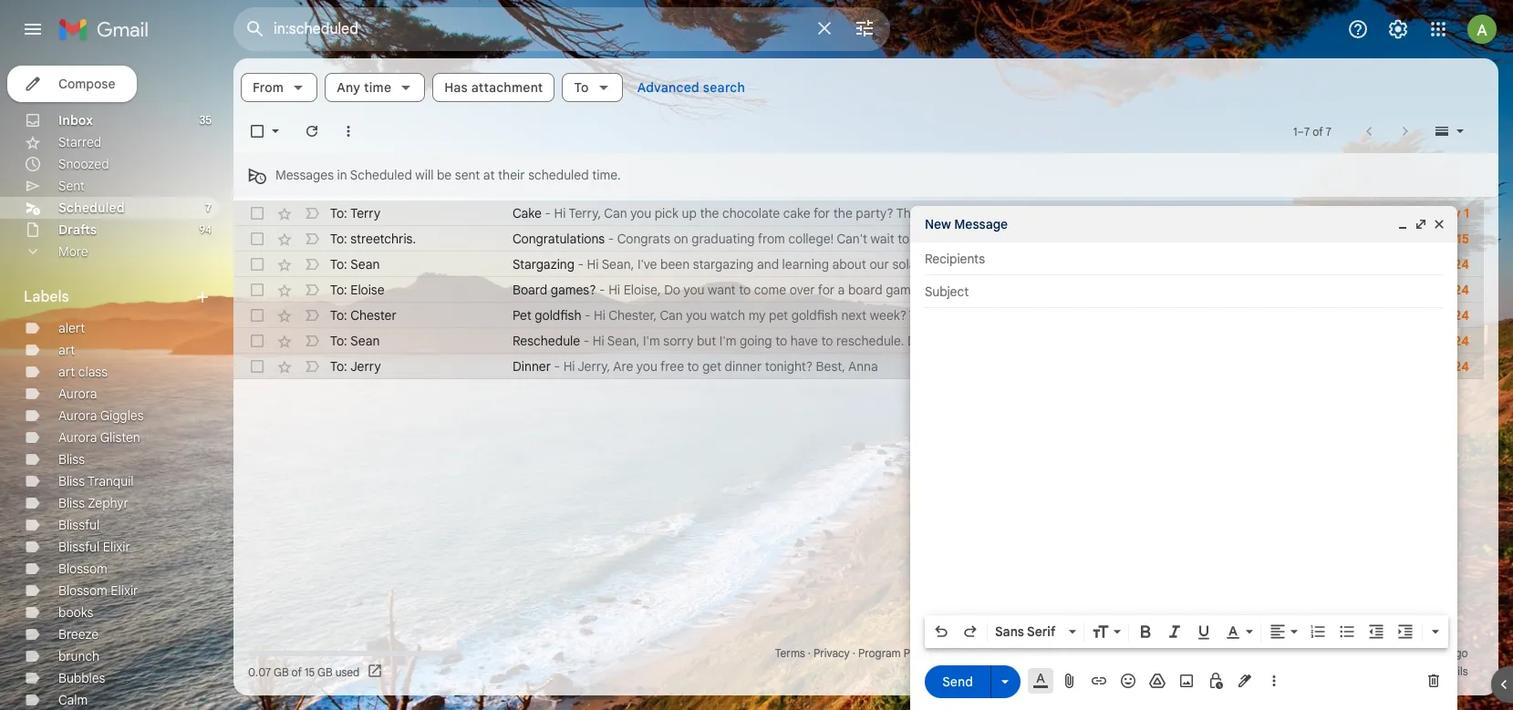 Task type: describe. For each thing, give the bounding box(es) containing it.
blossom for blossom elixir
[[58, 583, 107, 599]]

free
[[661, 359, 684, 375]]

2 horizontal spatial 7
[[1326, 125, 1332, 138]]

more options image
[[1269, 672, 1280, 691]]

aurora glisten link
[[58, 430, 140, 446]]

to left the see
[[898, 231, 910, 247]]

10/1/24
[[1426, 359, 1470, 375]]

insert link ‪(⌘k)‬ image
[[1090, 672, 1109, 691]]

policies
[[904, 647, 942, 661]]

insert files using drive image
[[1149, 672, 1167, 691]]

from
[[758, 231, 785, 247]]

bold ‪(⌘b)‬ image
[[1137, 623, 1155, 641]]

elixir for blissful elixir
[[103, 539, 130, 556]]

to left get
[[688, 359, 699, 375]]

any
[[337, 79, 361, 96]]

aurora giggles link
[[58, 408, 144, 424]]

bliss link
[[58, 452, 85, 468]]

elixir for blossom elixir
[[111, 583, 138, 599]]

pop out image
[[1414, 217, 1429, 232]]

aurora for aurora glisten
[[58, 430, 97, 446]]

settings image
[[1388, 18, 1410, 40]]

1 horizontal spatial the
[[834, 205, 853, 222]]

night?
[[922, 282, 958, 298]]

discard draft ‪(⌘⇧d)‬ image
[[1425, 672, 1444, 691]]

bliss zephyr link
[[58, 495, 129, 512]]

has attachment button
[[433, 73, 555, 102]]

bliss for bliss link
[[58, 452, 85, 468]]

3 row from the top
[[234, 252, 1485, 277]]

last account activity: 53 minutes ago details
[[1284, 647, 1469, 679]]

details
[[1435, 665, 1469, 679]]

snoozed link
[[58, 156, 109, 172]]

4 row from the top
[[234, 277, 1485, 303]]

0 horizontal spatial 1
[[1294, 125, 1298, 138]]

Subject field
[[925, 283, 1444, 301]]

terms
[[775, 647, 805, 661]]

1 vertical spatial thanks,
[[910, 307, 954, 324]]

undo ‪(⌘z)‬ image
[[933, 623, 951, 641]]

2 row from the top
[[234, 226, 1485, 252]]

1 horizontal spatial scheduled
[[350, 167, 412, 183]]

2 horizontal spatial best,
[[1347, 256, 1376, 273]]

let's
[[972, 256, 1000, 273]]

indent less ‪(⌘[)‬ image
[[1368, 623, 1386, 641]]

reschedule.
[[837, 333, 905, 349]]

sometime
[[941, 333, 998, 349]]

to: for dinner
[[330, 359, 347, 375]]

blossom elixir
[[58, 583, 138, 599]]

search
[[703, 79, 746, 96]]

7 row from the top
[[234, 354, 1485, 380]]

you right the that
[[980, 231, 1001, 247]]

any time
[[337, 79, 392, 96]]

blossom for blossom link
[[58, 561, 107, 578]]

new message
[[925, 216, 1008, 233]]

anna down "reschedule - hi sean, i'm sorry but i'm going to have to reschedule. does sometime next week work for you? thanks, anna"
[[849, 359, 878, 375]]

hi for hi jerry, are you free to get dinner tonight? best, anna
[[564, 359, 575, 375]]

any time button
[[325, 73, 425, 102]]

labels navigation
[[0, 58, 234, 711]]

cake - hi terry, can you pick up the chocolate cake for the party? thanks, anna
[[513, 205, 974, 222]]

pet
[[513, 307, 532, 324]]

compose
[[58, 76, 115, 92]]

- for hi terry, can you pick up the chocolate cake for the party? thanks, anna
[[545, 205, 551, 222]]

15 inside footer
[[305, 666, 315, 679]]

wait
[[871, 231, 895, 247]]

want
[[708, 282, 736, 298]]

2 and from the left
[[1222, 256, 1244, 273]]

more send options image
[[996, 673, 1015, 691]]

9/1/24 for hi chester, can you watch my pet goldfish next week? thanks, anna
[[1433, 307, 1470, 324]]

class
[[78, 364, 108, 380]]

about
[[833, 256, 867, 273]]

anna up the that
[[944, 205, 974, 222]]

nov for nov 1
[[1437, 205, 1461, 222]]

scheduled
[[528, 167, 589, 183]]

to left have
[[776, 333, 788, 349]]

main content containing from
[[234, 58, 1499, 696]]

nov for nov 15
[[1429, 231, 1454, 247]]

bliss for bliss tranquil
[[58, 474, 85, 490]]

1 i'm from the left
[[643, 333, 660, 349]]

i've
[[638, 256, 657, 273]]

you right the are
[[637, 359, 658, 375]]

to: for cake
[[330, 205, 347, 222]]

pet goldfish - hi chester, can you watch my pet goldfish next week? thanks, anna
[[513, 307, 987, 324]]

my
[[749, 307, 766, 324]]

–
[[1298, 125, 1305, 138]]

to right have
[[822, 333, 834, 349]]

attachment
[[471, 79, 543, 96]]

see
[[913, 231, 934, 247]]

telescope
[[1089, 256, 1147, 273]]

sean for reschedule - hi sean, i'm sorry but i'm going to have to reschedule. does sometime next week work for you? thanks, anna
[[351, 333, 380, 349]]

breeze link
[[58, 627, 99, 643]]

close image
[[1433, 217, 1447, 232]]

time.
[[592, 167, 621, 183]]

does
[[908, 333, 938, 349]]

aurora giggles
[[58, 408, 144, 424]]

breeze
[[58, 627, 99, 643]]

sent
[[455, 167, 480, 183]]

privacy link
[[814, 647, 850, 661]]

0 horizontal spatial can
[[604, 205, 627, 222]]

0 horizontal spatial of
[[292, 666, 302, 679]]

glisten
[[100, 430, 140, 446]]

to: for reschedule
[[330, 333, 347, 349]]

streetchris.
[[351, 231, 416, 247]]

blissful elixir link
[[58, 539, 130, 556]]

hi left "chester,"
[[594, 307, 606, 324]]

messages
[[276, 167, 334, 183]]

insert emoji ‪(⌘⇧2)‬ image
[[1120, 672, 1138, 691]]

serif
[[1027, 624, 1056, 641]]

will
[[415, 167, 434, 183]]

0 horizontal spatial a
[[838, 282, 845, 298]]

to: terry
[[330, 205, 381, 222]]

1 and from the left
[[757, 256, 779, 273]]

inbox link
[[58, 112, 93, 129]]

1 horizontal spatial can
[[660, 307, 683, 324]]

you right do
[[684, 282, 705, 298]]

chocolate
[[723, 205, 780, 222]]

zephyr
[[88, 495, 129, 512]]

sent link
[[58, 178, 85, 194]]

account
[[1308, 647, 1348, 661]]

stargazing
[[513, 256, 575, 273]]

underline ‪(⌘u)‬ image
[[1195, 624, 1214, 642]]

activity:
[[1351, 647, 1390, 661]]

board
[[513, 282, 548, 298]]

sorry
[[664, 333, 694, 349]]

our
[[870, 256, 890, 273]]

to: sean for reschedule
[[330, 333, 380, 349]]

books link
[[58, 605, 93, 621]]

going
[[740, 333, 773, 349]]

support image
[[1348, 18, 1370, 40]]

congratulations - congrats on graduating from college! can't wait to see all that you accomplish!
[[513, 231, 1074, 247]]

accomplish!
[[1004, 231, 1074, 247]]

- for hi jerry, are you free to get dinner tonight? best, anna
[[554, 359, 560, 375]]

last
[[1284, 647, 1305, 661]]

come
[[754, 282, 787, 298]]

toggle confidential mode image
[[1207, 672, 1225, 691]]

2 · from the left
[[853, 647, 856, 661]]

nov 1
[[1437, 205, 1470, 222]]

alert
[[58, 320, 85, 337]]

night
[[1042, 256, 1071, 273]]

at inside row
[[1275, 256, 1286, 273]]

sans serif
[[995, 624, 1056, 641]]

program
[[859, 647, 901, 661]]

dinner
[[513, 359, 551, 375]]

9/1/24 for hi sean, i'm sorry but i'm going to have to reschedule. does sometime next week work for you? thanks, anna
[[1433, 333, 1470, 349]]

minimize image
[[1396, 217, 1411, 232]]

7 inside labels navigation
[[206, 201, 212, 214]]

- right the games?
[[600, 282, 605, 298]]

blossom elixir link
[[58, 583, 138, 599]]

2 gb from the left
[[318, 666, 333, 679]]

hi for hi sean, i'm sorry but i'm going to have to reschedule. does sometime next week work for you? thanks, anna
[[593, 333, 605, 349]]

bulleted list ‪(⌘⇧8)‬ image
[[1339, 623, 1357, 641]]

solar
[[893, 256, 921, 273]]

details link
[[1435, 665, 1469, 679]]

35
[[200, 113, 212, 127]]

all
[[937, 231, 950, 247]]

toggle split pane mode image
[[1433, 122, 1452, 141]]



Task type: vqa. For each thing, say whether or not it's contained in the screenshot.
Bjord Umlaut related to Food for Thought -
no



Task type: locate. For each thing, give the bounding box(es) containing it.
blossom link
[[58, 561, 107, 578]]

the up the can't
[[834, 205, 853, 222]]

sean, for i'm
[[608, 333, 640, 349]]

bliss zephyr
[[58, 495, 129, 512]]

hi left terry,
[[554, 205, 566, 222]]

blissful for the blissful link
[[58, 517, 100, 534]]

0 vertical spatial aurora
[[58, 386, 97, 402]]

from button
[[241, 73, 318, 102]]

1 vertical spatial scheduled
[[58, 200, 125, 216]]

anna up sometime at the right
[[957, 307, 987, 324]]

1 horizontal spatial 15
[[1457, 231, 1470, 247]]

1 art from the top
[[58, 342, 75, 359]]

0 vertical spatial thanks,
[[897, 205, 941, 222]]

sean, left i've at left
[[602, 256, 634, 273]]

1 horizontal spatial ·
[[853, 647, 856, 661]]

anna down subject field
[[1192, 333, 1222, 349]]

to:
[[330, 205, 347, 222], [330, 231, 347, 247], [330, 256, 347, 273], [330, 282, 347, 298], [330, 307, 347, 324], [330, 333, 347, 349], [330, 359, 347, 375]]

aurora down aurora link
[[58, 408, 97, 424]]

i'm left sorry
[[643, 333, 660, 349]]

for right cake at the top right of page
[[814, 205, 830, 222]]

be
[[437, 167, 452, 183]]

stars!
[[1312, 256, 1344, 273]]

to: up to: jerry at the left bottom of page
[[330, 333, 347, 349]]

0 horizontal spatial gb
[[274, 666, 289, 679]]

party?
[[856, 205, 894, 222]]

art
[[58, 342, 75, 359], [58, 364, 75, 380]]

brunch
[[58, 649, 100, 665]]

elixir up blossom link
[[103, 539, 130, 556]]

to: down to: terry
[[330, 231, 347, 247]]

best, down let's
[[961, 282, 991, 298]]

scheduled inside labels navigation
[[58, 200, 125, 216]]

7
[[1305, 125, 1310, 138], [1326, 125, 1332, 138], [206, 201, 212, 214]]

1 vertical spatial blissful
[[58, 539, 100, 556]]

dinner
[[725, 359, 762, 375]]

italic ‪(⌘i)‬ image
[[1166, 623, 1184, 641]]

0 horizontal spatial at
[[483, 167, 495, 183]]

drafts
[[58, 222, 97, 238]]

2 i'm from the left
[[720, 333, 737, 349]]

0 vertical spatial a
[[1031, 256, 1038, 273]]

- left congrats
[[608, 231, 614, 247]]

terry,
[[569, 205, 601, 222]]

starred link
[[58, 134, 102, 151]]

more
[[58, 244, 88, 260]]

can down do
[[660, 307, 683, 324]]

1 vertical spatial art
[[58, 364, 75, 380]]

search mail image
[[239, 13, 272, 46]]

1 vertical spatial 1
[[1465, 205, 1470, 222]]

1 horizontal spatial next
[[1001, 333, 1026, 349]]

0 vertical spatial best,
[[1347, 256, 1376, 273]]

to: for congratulations
[[330, 231, 347, 247]]

sean up eloise
[[351, 256, 380, 273]]

1 horizontal spatial 7
[[1305, 125, 1310, 138]]

0 vertical spatial for
[[814, 205, 830, 222]]

1 sean from the top
[[351, 256, 380, 273]]

bliss down bliss link
[[58, 474, 85, 490]]

2 aurora from the top
[[58, 408, 97, 424]]

been
[[661, 256, 690, 273]]

art down art link
[[58, 364, 75, 380]]

labels
[[24, 288, 69, 307]]

0 vertical spatial of
[[1313, 125, 1324, 138]]

aurora up bliss link
[[58, 430, 97, 446]]

Message Body text field
[[925, 318, 1444, 610]]

elixir down blissful elixir
[[111, 583, 138, 599]]

nov up nov 15
[[1437, 205, 1461, 222]]

advanced search options image
[[847, 10, 883, 47]]

7 to: from the top
[[330, 359, 347, 375]]

bliss up the blissful link
[[58, 495, 85, 512]]

2 horizontal spatial of
[[1313, 125, 1324, 138]]

dinner - hi jerry, are you free to get dinner tonight? best, anna
[[513, 359, 878, 375]]

- up the games?
[[578, 256, 584, 273]]

1 vertical spatial of
[[1074, 256, 1086, 273]]

new message dialog
[[911, 206, 1458, 711]]

aurora glisten
[[58, 430, 140, 446]]

blissful down bliss zephyr
[[58, 517, 100, 534]]

eloise,
[[624, 282, 661, 298]]

for right "over"
[[818, 282, 835, 298]]

used
[[335, 666, 360, 679]]

1 horizontal spatial of
[[1074, 256, 1086, 273]]

15 down nov 1
[[1457, 231, 1470, 247]]

15 left used
[[305, 666, 315, 679]]

2 vertical spatial aurora
[[58, 430, 97, 446]]

to: chester
[[330, 307, 397, 324]]

hi up jerry,
[[593, 333, 605, 349]]

to: sean up to: jerry at the left bottom of page
[[330, 333, 380, 349]]

get
[[703, 359, 722, 375]]

attach files image
[[1061, 672, 1079, 691]]

0 vertical spatial bliss
[[58, 452, 85, 468]]

chester,
[[609, 307, 657, 324]]

to: for pet
[[330, 307, 347, 324]]

labels heading
[[24, 288, 193, 307]]

hi left eloise,
[[609, 282, 621, 298]]

2 vertical spatial for
[[1094, 333, 1110, 349]]

0 vertical spatial can
[[604, 205, 627, 222]]

hi for hi terry, can you pick up the chocolate cake for the party? thanks, anna
[[554, 205, 566, 222]]

insert signature image
[[1236, 672, 1255, 691]]

stargazing
[[693, 256, 754, 273]]

board games? - hi eloise, do you want to come over for a board game night? best, anna
[[513, 282, 1023, 298]]

of right night
[[1074, 256, 1086, 273]]

- right dinner
[[554, 359, 560, 375]]

sean, for i've
[[602, 256, 634, 273]]

to: down to: eloise
[[330, 307, 347, 324]]

row
[[234, 201, 1485, 226], [234, 226, 1485, 252], [234, 252, 1485, 277], [234, 277, 1485, 303], [234, 303, 1485, 328], [234, 328, 1485, 354], [234, 354, 1485, 380]]

1 vertical spatial blossom
[[58, 583, 107, 599]]

and left look
[[1222, 256, 1244, 273]]

5 to: from the top
[[330, 307, 347, 324]]

0 vertical spatial next
[[842, 307, 867, 324]]

are
[[613, 359, 633, 375]]

1 goldfish from the left
[[535, 307, 582, 324]]

0 vertical spatial elixir
[[103, 539, 130, 556]]

at right look
[[1275, 256, 1286, 273]]

more formatting options image
[[1427, 623, 1445, 641]]

blissful down the blissful link
[[58, 539, 100, 556]]

bliss up bliss tranquil link
[[58, 452, 85, 468]]

gmail image
[[58, 11, 158, 47]]

0 horizontal spatial best,
[[816, 359, 846, 375]]

a left board
[[838, 282, 845, 298]]

sans
[[995, 624, 1025, 641]]

15 inside row
[[1457, 231, 1470, 247]]

blissful for blissful elixir
[[58, 539, 100, 556]]

insert photo image
[[1178, 672, 1196, 691]]

0 vertical spatial scheduled
[[350, 167, 412, 183]]

0 vertical spatial sean
[[351, 256, 380, 273]]

1 horizontal spatial gb
[[318, 666, 333, 679]]

blossom down blossom link
[[58, 583, 107, 599]]

game
[[886, 282, 919, 298]]

Search mail text field
[[274, 20, 803, 38]]

2 vertical spatial of
[[292, 666, 302, 679]]

redo ‪(⌘y)‬ image
[[962, 623, 980, 641]]

1 gb from the left
[[274, 666, 289, 679]]

anna down the plan
[[993, 282, 1023, 298]]

to: left eloise
[[330, 282, 347, 298]]

1 inside row
[[1465, 205, 1470, 222]]

2 vertical spatial thanks,
[[1144, 333, 1189, 349]]

minutes
[[1408, 647, 1447, 661]]

thanks, right "you?"
[[1144, 333, 1189, 349]]

- up jerry,
[[584, 333, 590, 349]]

row down "reschedule - hi sean, i'm sorry but i'm going to have to reschedule. does sometime next week work for you? thanks, anna"
[[234, 354, 1485, 380]]

row down week?
[[234, 328, 1485, 354]]

to: streetchris.
[[330, 231, 416, 247]]

of right 0.07
[[292, 666, 302, 679]]

None checkbox
[[248, 122, 266, 141], [248, 204, 266, 223], [248, 255, 266, 274], [248, 307, 266, 325], [248, 122, 266, 141], [248, 204, 266, 223], [248, 255, 266, 274], [248, 307, 266, 325]]

art link
[[58, 342, 75, 359]]

0 horizontal spatial i'm
[[643, 333, 660, 349]]

reschedule
[[513, 333, 580, 349]]

next left week on the top of page
[[1001, 333, 1026, 349]]

their
[[498, 167, 525, 183]]

art down alert link
[[58, 342, 75, 359]]

i'm right but on the left top
[[720, 333, 737, 349]]

1 · from the left
[[808, 647, 811, 661]]

art class
[[58, 364, 108, 380]]

anna down minimize icon
[[1379, 256, 1409, 273]]

2/1/24
[[1432, 256, 1470, 273], [1432, 282, 1470, 298]]

0 vertical spatial nov
[[1437, 205, 1461, 222]]

to right the want
[[739, 282, 751, 298]]

the left "stars!"
[[1289, 256, 1309, 273]]

aurora link
[[58, 386, 97, 402]]

- for hi sean, i've been stargazing and learning about our solar system. let's plan a night of telescope observation and look at the stars! best, anna
[[578, 256, 584, 273]]

best, right "stars!"
[[1347, 256, 1376, 273]]

at right sent
[[483, 167, 495, 183]]

4 to: from the top
[[330, 282, 347, 298]]

of
[[1313, 125, 1324, 138], [1074, 256, 1086, 273], [292, 666, 302, 679]]

· right privacy
[[853, 647, 856, 661]]

2 to: from the top
[[330, 231, 347, 247]]

6 to: from the top
[[330, 333, 347, 349]]

main menu image
[[22, 18, 44, 40]]

aurora down art class
[[58, 386, 97, 402]]

ago
[[1450, 647, 1469, 661]]

9/1/24
[[1433, 307, 1470, 324], [1433, 333, 1470, 349]]

0 vertical spatial to: sean
[[330, 256, 380, 273]]

for for cake
[[814, 205, 830, 222]]

0 horizontal spatial next
[[842, 307, 867, 324]]

for right work
[[1094, 333, 1110, 349]]

- for hi sean, i'm sorry but i'm going to have to reschedule. does sometime next week work for you? thanks, anna
[[584, 333, 590, 349]]

footer
[[234, 645, 1485, 682]]

0 vertical spatial 9/1/24
[[1433, 307, 1470, 324]]

3 bliss from the top
[[58, 495, 85, 512]]

nov right pop out image
[[1429, 231, 1454, 247]]

of right –
[[1313, 125, 1324, 138]]

bliss for bliss zephyr
[[58, 495, 85, 512]]

1 vertical spatial 15
[[305, 666, 315, 679]]

formatting options toolbar
[[925, 616, 1449, 649]]

1 blossom from the top
[[58, 561, 107, 578]]

chester
[[351, 307, 397, 324]]

i'm
[[643, 333, 660, 349], [720, 333, 737, 349]]

to: left jerry
[[330, 359, 347, 375]]

1 aurora from the top
[[58, 386, 97, 402]]

0 horizontal spatial scheduled
[[58, 200, 125, 216]]

1 horizontal spatial goldfish
[[792, 307, 838, 324]]

stargazing - hi sean, i've been stargazing and learning about our solar system. let's plan a night of telescope observation and look at the stars! best, anna
[[513, 256, 1409, 273]]

hi
[[554, 205, 566, 222], [587, 256, 599, 273], [609, 282, 621, 298], [594, 307, 606, 324], [593, 333, 605, 349], [564, 359, 575, 375]]

week?
[[870, 307, 907, 324]]

reschedule - hi sean, i'm sorry but i'm going to have to reschedule. does sometime next week work for you? thanks, anna
[[513, 333, 1222, 349]]

aurora for aurora link
[[58, 386, 97, 402]]

2 goldfish from the left
[[792, 307, 838, 324]]

to: sean
[[330, 256, 380, 273], [330, 333, 380, 349]]

sean for stargazing - hi sean, i've been stargazing and learning about our solar system. let's plan a night of telescope observation and look at the stars! best, anna
[[351, 256, 380, 273]]

best,
[[1347, 256, 1376, 273], [961, 282, 991, 298], [816, 359, 846, 375]]

to: sean up to: eloise
[[330, 256, 380, 273]]

- down the games?
[[585, 307, 591, 324]]

0 vertical spatial blissful
[[58, 517, 100, 534]]

bubbles link
[[58, 671, 105, 687]]

6 row from the top
[[234, 328, 1485, 354]]

1 vertical spatial next
[[1001, 333, 1026, 349]]

1 vertical spatial 2/1/24
[[1432, 282, 1470, 298]]

to
[[898, 231, 910, 247], [739, 282, 751, 298], [776, 333, 788, 349], [822, 333, 834, 349], [688, 359, 699, 375]]

1 row from the top
[[234, 201, 1485, 226]]

0 horizontal spatial and
[[757, 256, 779, 273]]

on
[[674, 231, 689, 247]]

0 vertical spatial sean,
[[602, 256, 634, 273]]

to: up to: eloise
[[330, 256, 347, 273]]

1 vertical spatial at
[[1275, 256, 1286, 273]]

gb left used
[[318, 666, 333, 679]]

- right cake
[[545, 205, 551, 222]]

you left pick
[[631, 205, 652, 222]]

gb right 0.07
[[274, 666, 289, 679]]

to: sean for stargazing
[[330, 256, 380, 273]]

None checkbox
[[248, 230, 266, 248], [248, 281, 266, 299], [248, 332, 266, 350], [248, 358, 266, 376], [248, 230, 266, 248], [248, 281, 266, 299], [248, 332, 266, 350], [248, 358, 266, 376]]

2 blissful from the top
[[58, 539, 100, 556]]

indent more ‪(⌘])‬ image
[[1397, 623, 1415, 641]]

refresh image
[[303, 122, 321, 141]]

- for congrats on graduating from college! can't wait to see all that you accomplish!
[[608, 231, 614, 247]]

and up board games? - hi eloise, do you want to come over for a board game night? best, anna
[[757, 256, 779, 273]]

cake
[[513, 205, 542, 222]]

0.07 gb of 15 gb used
[[248, 666, 360, 679]]

1 bliss from the top
[[58, 452, 85, 468]]

brunch link
[[58, 649, 100, 665]]

calm
[[58, 693, 88, 709]]

1 vertical spatial 9/1/24
[[1433, 333, 1470, 349]]

new
[[925, 216, 951, 233]]

2 horizontal spatial the
[[1289, 256, 1309, 273]]

compose button
[[7, 66, 137, 102]]

1 vertical spatial can
[[660, 307, 683, 324]]

but
[[697, 333, 717, 349]]

inbox
[[58, 112, 93, 129]]

1 vertical spatial sean
[[351, 333, 380, 349]]

3 aurora from the top
[[58, 430, 97, 446]]

best, down have
[[816, 359, 846, 375]]

1 to: from the top
[[330, 205, 347, 222]]

1 – 7 of 7
[[1294, 125, 1332, 138]]

watch
[[711, 307, 746, 324]]

pick
[[655, 205, 679, 222]]

0 vertical spatial blossom
[[58, 561, 107, 578]]

sean up jerry
[[351, 333, 380, 349]]

-
[[545, 205, 551, 222], [608, 231, 614, 247], [578, 256, 584, 273], [600, 282, 605, 298], [585, 307, 591, 324], [584, 333, 590, 349], [554, 359, 560, 375]]

0 vertical spatial art
[[58, 342, 75, 359]]

to: left terry
[[330, 205, 347, 222]]

thanks,
[[897, 205, 941, 222], [910, 307, 954, 324], [1144, 333, 1189, 349]]

1 vertical spatial best,
[[961, 282, 991, 298]]

1 horizontal spatial best,
[[961, 282, 991, 298]]

cake
[[783, 205, 811, 222]]

bubbles
[[58, 671, 105, 687]]

to: for stargazing
[[330, 256, 347, 273]]

thanks, down night?
[[910, 307, 954, 324]]

· right terms link at the right bottom of page
[[808, 647, 811, 661]]

0 horizontal spatial the
[[700, 205, 719, 222]]

footer inside main content
[[234, 645, 1485, 682]]

goldfish up the reschedule
[[535, 307, 582, 324]]

you?
[[1114, 333, 1141, 349]]

for for over
[[818, 282, 835, 298]]

1 horizontal spatial and
[[1222, 256, 1244, 273]]

1 9/1/24 from the top
[[1433, 307, 1470, 324]]

clear search image
[[807, 10, 843, 47]]

row down board
[[234, 303, 1485, 328]]

1 vertical spatial aurora
[[58, 408, 97, 424]]

numbered list ‪(⌘⇧7)‬ image
[[1309, 623, 1328, 641]]

sean, up the are
[[608, 333, 640, 349]]

more image
[[339, 122, 358, 141]]

row up board
[[234, 252, 1485, 277]]

5 row from the top
[[234, 303, 1485, 328]]

blissful link
[[58, 517, 100, 534]]

0 vertical spatial 2/1/24
[[1432, 256, 1470, 273]]

1 vertical spatial nov
[[1429, 231, 1454, 247]]

footer containing terms
[[234, 645, 1485, 682]]

college!
[[789, 231, 834, 247]]

3 to: from the top
[[330, 256, 347, 273]]

1 to: sean from the top
[[330, 256, 380, 273]]

0 horizontal spatial ·
[[808, 647, 811, 661]]

1 horizontal spatial 1
[[1465, 205, 1470, 222]]

row up about
[[234, 226, 1485, 252]]

hi up the games?
[[587, 256, 599, 273]]

1 vertical spatial for
[[818, 282, 835, 298]]

blissful
[[58, 517, 100, 534], [58, 539, 100, 556]]

scheduled up drafts
[[58, 200, 125, 216]]

0 horizontal spatial 15
[[305, 666, 315, 679]]

0 horizontal spatial 7
[[206, 201, 212, 214]]

0 vertical spatial 15
[[1457, 231, 1470, 247]]

can right terry,
[[604, 205, 627, 222]]

send
[[943, 674, 973, 690]]

row down about
[[234, 277, 1485, 303]]

2/1/24 for hi eloise, do you want to come over for a board game night? best, anna
[[1432, 282, 1470, 298]]

1 horizontal spatial a
[[1031, 256, 1038, 273]]

1 horizontal spatial i'm
[[720, 333, 737, 349]]

2 vertical spatial best,
[[816, 359, 846, 375]]

1 vertical spatial sean,
[[608, 333, 640, 349]]

2 to: sean from the top
[[330, 333, 380, 349]]

1 2/1/24 from the top
[[1432, 256, 1470, 273]]

2 9/1/24 from the top
[[1433, 333, 1470, 349]]

row up the can't
[[234, 201, 1485, 226]]

learning
[[783, 256, 829, 273]]

2 bliss from the top
[[58, 474, 85, 490]]

0 vertical spatial at
[[483, 167, 495, 183]]

to: for board
[[330, 282, 347, 298]]

2 blossom from the top
[[58, 583, 107, 599]]

2 art from the top
[[58, 364, 75, 380]]

2 2/1/24 from the top
[[1432, 282, 1470, 298]]

goldfish up have
[[792, 307, 838, 324]]

jerry,
[[578, 359, 611, 375]]

blossom down blissful elixir
[[58, 561, 107, 578]]

follow link to manage storage image
[[367, 663, 385, 682]]

0 horizontal spatial goldfish
[[535, 307, 582, 324]]

1 vertical spatial to: sean
[[330, 333, 380, 349]]

1 vertical spatial bliss
[[58, 474, 85, 490]]

hi for hi sean, i've been stargazing and learning about our solar system. let's plan a night of telescope observation and look at the stars! best, anna
[[587, 256, 599, 273]]

thanks, up the see
[[897, 205, 941, 222]]

2 sean from the top
[[351, 333, 380, 349]]

main content
[[234, 58, 1499, 696]]

0 vertical spatial 1
[[1294, 125, 1298, 138]]

art for art class
[[58, 364, 75, 380]]

aurora for aurora giggles
[[58, 408, 97, 424]]

2 vertical spatial bliss
[[58, 495, 85, 512]]

calm link
[[58, 693, 88, 709]]

1 vertical spatial a
[[838, 282, 845, 298]]

program policies link
[[859, 647, 942, 661]]

1 vertical spatial elixir
[[111, 583, 138, 599]]

scheduled right in
[[350, 167, 412, 183]]

1 horizontal spatial at
[[1275, 256, 1286, 273]]

sans serif option
[[992, 623, 1066, 641]]

a right the plan
[[1031, 256, 1038, 273]]

eloise
[[351, 282, 385, 298]]

the right up
[[700, 205, 719, 222]]

next down board
[[842, 307, 867, 324]]

None search field
[[234, 7, 891, 51]]

blossom
[[58, 561, 107, 578], [58, 583, 107, 599]]

2/1/24 for hi sean, i've been stargazing and learning about our solar system. let's plan a night of telescope observation and look at the stars! best, anna
[[1432, 256, 1470, 273]]

you up but on the left top
[[686, 307, 707, 324]]

1 blissful from the top
[[58, 517, 100, 534]]

art for art link
[[58, 342, 75, 359]]



